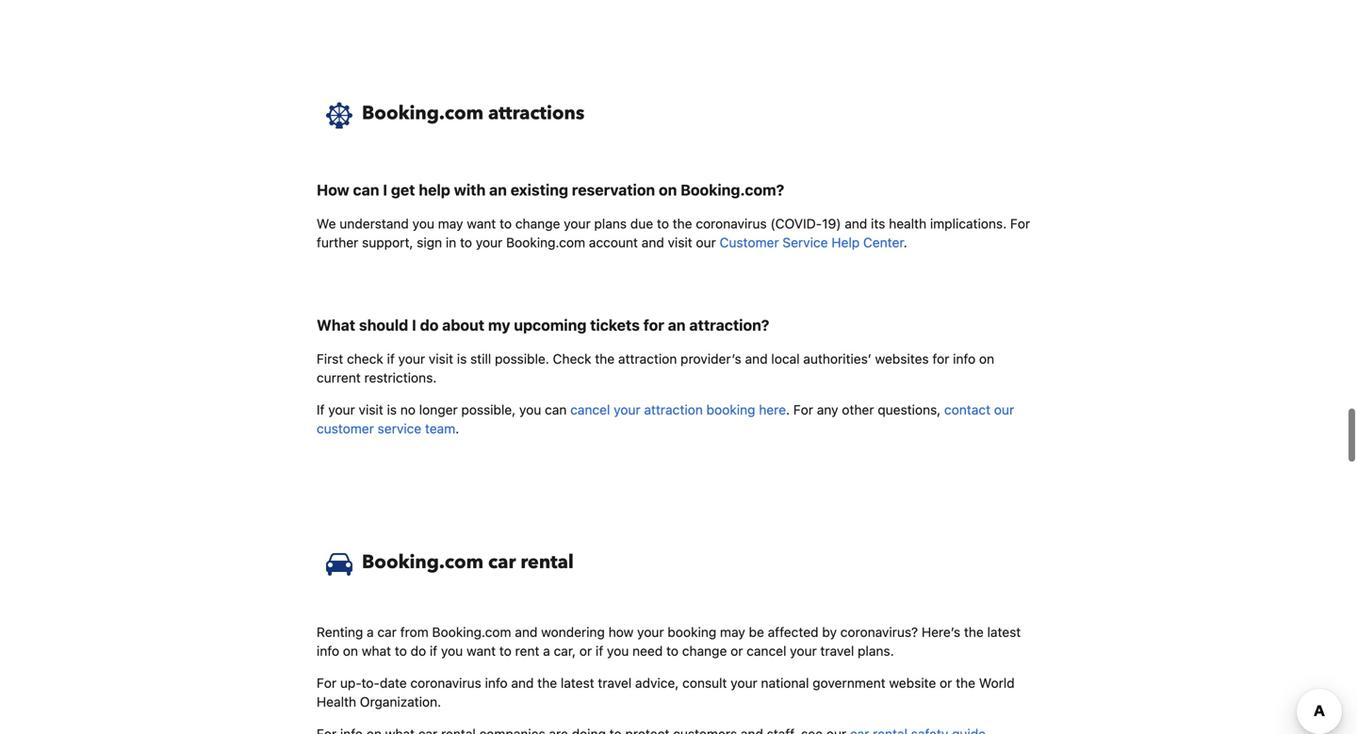 Task type: locate. For each thing, give the bounding box(es) containing it.
2 vertical spatial visit
[[359, 402, 383, 417]]

0 horizontal spatial coronavirus
[[410, 675, 482, 691]]

1 horizontal spatial change
[[682, 643, 727, 659]]

0 vertical spatial is
[[457, 351, 467, 367]]

1 vertical spatial travel
[[598, 675, 632, 691]]

0 vertical spatial coronavirus
[[696, 216, 767, 232]]

coronavirus inside for up-to-date coronavirus info and the latest travel advice, consult your national government website or the world health organization.
[[410, 675, 482, 691]]

the inside first check if your visit is still possible. check the attraction provider's and local authorities' websites for info on current restrictions.
[[595, 351, 615, 367]]

booking left here
[[707, 402, 756, 417]]

our
[[696, 235, 716, 250], [994, 402, 1015, 417]]

cancel
[[571, 402, 610, 417], [747, 643, 787, 659]]

for left any
[[794, 402, 814, 417]]

attraction down tickets
[[618, 351, 677, 367]]

may left be
[[720, 624, 746, 640]]

an
[[489, 181, 507, 199], [668, 316, 686, 334]]

your up customer
[[328, 402, 355, 417]]

0 vertical spatial want
[[467, 216, 496, 232]]

0 horizontal spatial on
[[343, 643, 358, 659]]

your up restrictions.
[[398, 351, 425, 367]]

1 horizontal spatial for
[[794, 402, 814, 417]]

. left any
[[786, 402, 790, 417]]

2 want from the top
[[467, 643, 496, 659]]

if down wondering
[[596, 643, 604, 659]]

booking
[[707, 402, 756, 417], [668, 624, 717, 640]]

you inside we understand you may want to change your plans due to the coronavirus (covid-19) and its health implications. for further support, sign in to your booking.com account and visit our
[[413, 216, 435, 232]]

on down renting
[[343, 643, 358, 659]]

if
[[387, 351, 395, 367], [430, 643, 438, 659], [596, 643, 604, 659]]

be
[[749, 624, 764, 640]]

cancel your attraction booking here link
[[571, 402, 786, 417]]

affected
[[768, 624, 819, 640]]

the inside we understand you may want to change your plans due to the coronavirus (covid-19) and its health implications. for further support, sign in to your booking.com account and visit our
[[673, 216, 692, 232]]

latest up world
[[988, 624, 1021, 640]]

for
[[1011, 216, 1030, 232], [794, 402, 814, 417], [317, 675, 337, 691]]

1 horizontal spatial our
[[994, 402, 1015, 417]]

0 horizontal spatial our
[[696, 235, 716, 250]]

visit up customer
[[359, 402, 383, 417]]

1 horizontal spatial can
[[545, 402, 567, 417]]

no
[[400, 402, 416, 417]]

help
[[419, 181, 450, 199]]

and up help
[[845, 216, 868, 232]]

0 horizontal spatial for
[[317, 675, 337, 691]]

coronavirus
[[696, 216, 767, 232], [410, 675, 482, 691]]

0 vertical spatial latest
[[988, 624, 1021, 640]]

other
[[842, 402, 874, 417]]

organization.
[[360, 694, 441, 710]]

service
[[783, 235, 828, 250]]

1 horizontal spatial if
[[430, 643, 438, 659]]

visit inside first check if your visit is still possible. check the attraction provider's and local authorities' websites for info on current restrictions.
[[429, 351, 454, 367]]

0 horizontal spatial travel
[[598, 675, 632, 691]]

1 horizontal spatial visit
[[429, 351, 454, 367]]

1 vertical spatial our
[[994, 402, 1015, 417]]

info
[[953, 351, 976, 367], [317, 643, 339, 659], [485, 675, 508, 691]]

coronavirus up customer
[[696, 216, 767, 232]]

coronavirus up organization. at the bottom of the page
[[410, 675, 482, 691]]

a
[[367, 624, 374, 640], [543, 643, 550, 659]]

2 horizontal spatial info
[[953, 351, 976, 367]]

your up need at left bottom
[[637, 624, 664, 640]]

2 vertical spatial .
[[456, 421, 459, 436]]

travel left the advice, on the bottom of the page
[[598, 675, 632, 691]]

visit inside we understand you may want to change your plans due to the coronavirus (covid-19) and its health implications. for further support, sign in to your booking.com account and visit our
[[668, 235, 693, 250]]

1 vertical spatial want
[[467, 643, 496, 659]]

1 vertical spatial coronavirus
[[410, 675, 482, 691]]

an right with
[[489, 181, 507, 199]]

2 vertical spatial info
[[485, 675, 508, 691]]

due
[[631, 216, 653, 232]]

change inside we understand you may want to change your plans due to the coronavirus (covid-19) and its health implications. for further support, sign in to your booking.com account and visit our
[[516, 216, 560, 232]]

cancel down be
[[747, 643, 787, 659]]

1 vertical spatial change
[[682, 643, 727, 659]]

possible,
[[461, 402, 516, 417]]

the right check
[[595, 351, 615, 367]]

0 vertical spatial on
[[659, 181, 677, 199]]

1 vertical spatial for
[[794, 402, 814, 417]]

1 vertical spatial latest
[[561, 675, 594, 691]]

1 vertical spatial for
[[933, 351, 950, 367]]

a up what
[[367, 624, 374, 640]]

local
[[772, 351, 800, 367]]

our left customer
[[696, 235, 716, 250]]

for right tickets
[[644, 316, 665, 334]]

1 vertical spatial do
[[411, 643, 426, 659]]

team
[[425, 421, 456, 436]]

the
[[673, 216, 692, 232], [595, 351, 615, 367], [964, 624, 984, 640], [538, 675, 557, 691], [956, 675, 976, 691]]

provider's
[[681, 351, 742, 367]]

how
[[609, 624, 634, 640]]

in
[[446, 235, 457, 250]]

i left get
[[383, 181, 388, 199]]

help
[[832, 235, 860, 250]]

an up the provider's at the right of page
[[668, 316, 686, 334]]

2 horizontal spatial visit
[[668, 235, 693, 250]]

1 horizontal spatial travel
[[821, 643, 854, 659]]

attraction inside first check if your visit is still possible. check the attraction provider's and local authorities' websites for info on current restrictions.
[[618, 351, 677, 367]]

2 horizontal spatial on
[[979, 351, 995, 367]]

to down from
[[395, 643, 407, 659]]

do down from
[[411, 643, 426, 659]]

get
[[391, 181, 415, 199]]

0 vertical spatial for
[[1011, 216, 1030, 232]]

1 horizontal spatial .
[[786, 402, 790, 417]]

2 horizontal spatial or
[[940, 675, 953, 691]]

can right how
[[353, 181, 379, 199]]

wondering
[[541, 624, 605, 640]]

do left the about
[[420, 316, 439, 334]]

is left still
[[457, 351, 467, 367]]

attraction?
[[689, 316, 770, 334]]

i right should
[[412, 316, 417, 334]]

our inside we understand you may want to change your plans due to the coronavirus (covid-19) and its health implications. for further support, sign in to your booking.com account and visit our
[[696, 235, 716, 250]]

booking.com attractions
[[362, 100, 585, 126]]

0 horizontal spatial latest
[[561, 675, 594, 691]]

advice,
[[635, 675, 679, 691]]

visit
[[668, 235, 693, 250], [429, 351, 454, 367], [359, 402, 383, 417]]

1 vertical spatial car
[[378, 624, 397, 640]]

booking.com car rental
[[362, 549, 574, 575]]

upcoming
[[514, 316, 587, 334]]

on up contact
[[979, 351, 995, 367]]

the inside renting a car from booking.com and wondering how your booking may be affected by coronavirus? here's the latest info on what to do if you want to rent a car, or if you need to change or cancel your travel plans.
[[964, 624, 984, 640]]

i
[[383, 181, 388, 199], [412, 316, 417, 334]]

visit left still
[[429, 351, 454, 367]]

0 horizontal spatial info
[[317, 643, 339, 659]]

your
[[564, 216, 591, 232], [476, 235, 503, 250], [398, 351, 425, 367], [328, 402, 355, 417], [614, 402, 641, 417], [637, 624, 664, 640], [790, 643, 817, 659], [731, 675, 758, 691]]

booking up the consult on the right bottom of page
[[668, 624, 717, 640]]

want inside renting a car from booking.com and wondering how your booking may be affected by coronavirus? here's the latest info on what to do if you want to rent a car, or if you need to change or cancel your travel plans.
[[467, 643, 496, 659]]

car up what
[[378, 624, 397, 640]]

what
[[317, 316, 355, 334]]

0 vertical spatial can
[[353, 181, 379, 199]]

a left car,
[[543, 643, 550, 659]]

1 horizontal spatial is
[[457, 351, 467, 367]]

current
[[317, 370, 361, 385]]

change down existing
[[516, 216, 560, 232]]

1 vertical spatial may
[[720, 624, 746, 640]]

sign
[[417, 235, 442, 250]]

can
[[353, 181, 379, 199], [545, 402, 567, 417]]

and left the local
[[745, 351, 768, 367]]

attraction
[[618, 351, 677, 367], [644, 402, 703, 417]]

car
[[488, 549, 516, 575], [378, 624, 397, 640]]

for right implications.
[[1011, 216, 1030, 232]]

0 vertical spatial a
[[367, 624, 374, 640]]

1 vertical spatial on
[[979, 351, 995, 367]]

19)
[[822, 216, 841, 232]]

1 horizontal spatial info
[[485, 675, 508, 691]]

1 vertical spatial an
[[668, 316, 686, 334]]

the right due
[[673, 216, 692, 232]]

i for do
[[412, 316, 417, 334]]

0 vertical spatial i
[[383, 181, 388, 199]]

0 horizontal spatial a
[[367, 624, 374, 640]]

visit right account on the left
[[668, 235, 693, 250]]

1 horizontal spatial for
[[933, 351, 950, 367]]

or
[[580, 643, 592, 659], [731, 643, 743, 659], [940, 675, 953, 691]]

to right due
[[657, 216, 669, 232]]

if up restrictions.
[[387, 351, 395, 367]]

0 horizontal spatial if
[[387, 351, 395, 367]]

2 vertical spatial for
[[317, 675, 337, 691]]

travel
[[821, 643, 854, 659], [598, 675, 632, 691]]

0 vertical spatial visit
[[668, 235, 693, 250]]

here's
[[922, 624, 961, 640]]

to left rent
[[500, 643, 512, 659]]

booking.com right from
[[432, 624, 511, 640]]

0 vertical spatial attraction
[[618, 351, 677, 367]]

for right websites
[[933, 351, 950, 367]]

if right what
[[430, 643, 438, 659]]

car left rental
[[488, 549, 516, 575]]

0 vertical spatial our
[[696, 235, 716, 250]]

0 horizontal spatial may
[[438, 216, 463, 232]]

want left rent
[[467, 643, 496, 659]]

1 vertical spatial a
[[543, 643, 550, 659]]

do
[[420, 316, 439, 334], [411, 643, 426, 659]]

. down the longer
[[456, 421, 459, 436]]

and inside for up-to-date coronavirus info and the latest travel advice, consult your national government website or the world health organization.
[[511, 675, 534, 691]]

is
[[457, 351, 467, 367], [387, 402, 397, 417]]

you up sign in the top left of the page
[[413, 216, 435, 232]]

1 vertical spatial cancel
[[747, 643, 787, 659]]

0 vertical spatial an
[[489, 181, 507, 199]]

booking.com up from
[[362, 549, 484, 575]]

0 horizontal spatial for
[[644, 316, 665, 334]]

1 vertical spatial attraction
[[644, 402, 703, 417]]

plans.
[[858, 643, 894, 659]]

attractions
[[488, 100, 585, 126]]

0 horizontal spatial car
[[378, 624, 397, 640]]

to
[[500, 216, 512, 232], [657, 216, 669, 232], [460, 235, 472, 250], [395, 643, 407, 659], [500, 643, 512, 659], [667, 643, 679, 659]]

0 vertical spatial travel
[[821, 643, 854, 659]]

. down health
[[904, 235, 908, 250]]

websites
[[875, 351, 929, 367]]

attraction down first check if your visit is still possible. check the attraction provider's and local authorities' websites for info on current restrictions.
[[644, 402, 703, 417]]

your down first check if your visit is still possible. check the attraction provider's and local authorities' websites for info on current restrictions.
[[614, 402, 641, 417]]

may up in
[[438, 216, 463, 232]]

.
[[904, 235, 908, 250], [786, 402, 790, 417], [456, 421, 459, 436]]

booking.com
[[362, 100, 484, 126], [506, 235, 586, 250], [362, 549, 484, 575], [432, 624, 511, 640]]

the right here's
[[964, 624, 984, 640]]

0 vertical spatial car
[[488, 549, 516, 575]]

and down rent
[[511, 675, 534, 691]]

can down check
[[545, 402, 567, 417]]

0 vertical spatial cancel
[[571, 402, 610, 417]]

0 vertical spatial change
[[516, 216, 560, 232]]

you
[[413, 216, 435, 232], [519, 402, 541, 417], [441, 643, 463, 659], [607, 643, 629, 659]]

0 vertical spatial may
[[438, 216, 463, 232]]

2 horizontal spatial for
[[1011, 216, 1030, 232]]

1 vertical spatial info
[[317, 643, 339, 659]]

1 horizontal spatial i
[[412, 316, 417, 334]]

2 vertical spatial on
[[343, 643, 358, 659]]

latest down car,
[[561, 675, 594, 691]]

by
[[822, 624, 837, 640]]

1 want from the top
[[467, 216, 496, 232]]

is left no
[[387, 402, 397, 417]]

1 horizontal spatial cancel
[[747, 643, 787, 659]]

on inside first check if your visit is still possible. check the attraction provider's and local authorities' websites for info on current restrictions.
[[979, 351, 995, 367]]

change up the consult on the right bottom of page
[[682, 643, 727, 659]]

0 horizontal spatial can
[[353, 181, 379, 199]]

1 vertical spatial visit
[[429, 351, 454, 367]]

to-
[[362, 675, 380, 691]]

0 vertical spatial info
[[953, 351, 976, 367]]

and up rent
[[515, 624, 538, 640]]

0 horizontal spatial change
[[516, 216, 560, 232]]

for inside first check if your visit is still possible. check the attraction provider's and local authorities' websites for info on current restrictions.
[[933, 351, 950, 367]]

1 horizontal spatial a
[[543, 643, 550, 659]]

on inside renting a car from booking.com and wondering how your booking may be affected by coronavirus? here's the latest info on what to do if you want to rent a car, or if you need to change or cancel your travel plans.
[[343, 643, 358, 659]]

1 vertical spatial i
[[412, 316, 417, 334]]

(covid-
[[771, 216, 822, 232]]

0 horizontal spatial is
[[387, 402, 397, 417]]

coronavirus?
[[841, 624, 918, 640]]

from
[[400, 624, 429, 640]]

booking.com down how can i get help with an existing reservation on booking.com?
[[506, 235, 586, 250]]

1 horizontal spatial may
[[720, 624, 746, 640]]

travel down 'by' at the right of page
[[821, 643, 854, 659]]

want down with
[[467, 216, 496, 232]]

1 horizontal spatial latest
[[988, 624, 1021, 640]]

customer
[[317, 421, 374, 436]]

and
[[845, 216, 868, 232], [642, 235, 664, 250], [745, 351, 768, 367], [515, 624, 538, 640], [511, 675, 534, 691]]

cancel down check
[[571, 402, 610, 417]]

booking.com up help
[[362, 100, 484, 126]]

our right contact
[[994, 402, 1015, 417]]

2 horizontal spatial .
[[904, 235, 908, 250]]

the down car,
[[538, 675, 557, 691]]

center
[[864, 235, 904, 250]]

1 horizontal spatial an
[[668, 316, 686, 334]]

with
[[454, 181, 486, 199]]

0 horizontal spatial i
[[383, 181, 388, 199]]

your right the consult on the right bottom of page
[[731, 675, 758, 691]]

0 horizontal spatial .
[[456, 421, 459, 436]]

1 vertical spatial booking
[[668, 624, 717, 640]]

for up health
[[317, 675, 337, 691]]

want inside we understand you may want to change your plans due to the coronavirus (covid-19) and its health implications. for further support, sign in to your booking.com account and visit our
[[467, 216, 496, 232]]

2 horizontal spatial if
[[596, 643, 604, 659]]

1 horizontal spatial coronavirus
[[696, 216, 767, 232]]

you right the possible,
[[519, 402, 541, 417]]

on up we understand you may want to change your plans due to the coronavirus (covid-19) and its health implications. for further support, sign in to your booking.com account and visit our
[[659, 181, 677, 199]]



Task type: vqa. For each thing, say whether or not it's contained in the screenshot.
the rightmost travel
yes



Task type: describe. For each thing, give the bounding box(es) containing it.
booking.com inside we understand you may want to change your plans due to the coronavirus (covid-19) and its health implications. for further support, sign in to your booking.com account and visit our
[[506, 235, 586, 250]]

info inside for up-to-date coronavirus info and the latest travel advice, consult your national government website or the world health organization.
[[485, 675, 508, 691]]

rental
[[521, 549, 574, 575]]

1 horizontal spatial or
[[731, 643, 743, 659]]

i for get
[[383, 181, 388, 199]]

what should i do about my upcoming tickets for an attraction?
[[317, 316, 770, 334]]

first check if your visit is still possible. check the attraction provider's and local authorities' websites for info on current restrictions.
[[317, 351, 995, 385]]

how can i get help with an existing reservation on booking.com?
[[317, 181, 785, 199]]

for inside for up-to-date coronavirus info and the latest travel advice, consult your national government website or the world health organization.
[[317, 675, 337, 691]]

0 horizontal spatial an
[[489, 181, 507, 199]]

if
[[317, 402, 325, 417]]

renting a car from booking.com and wondering how your booking may be affected by coronavirus? here's the latest info on what to do if you want to rent a car, or if you need to change or cancel your travel plans.
[[317, 624, 1021, 659]]

support,
[[362, 235, 413, 250]]

your right in
[[476, 235, 503, 250]]

plans
[[594, 216, 627, 232]]

questions,
[[878, 402, 941, 417]]

may inside renting a car from booking.com and wondering how your booking may be affected by coronavirus? here's the latest info on what to do if you want to rent a car, or if you need to change or cancel your travel plans.
[[720, 624, 746, 640]]

consult
[[683, 675, 727, 691]]

travel inside for up-to-date coronavirus info and the latest travel advice, consult your national government website or the world health organization.
[[598, 675, 632, 691]]

to right need at left bottom
[[667, 643, 679, 659]]

my
[[488, 316, 510, 334]]

renting
[[317, 624, 363, 640]]

about
[[442, 316, 485, 334]]

authorities'
[[804, 351, 872, 367]]

further
[[317, 235, 359, 250]]

1 vertical spatial .
[[786, 402, 790, 417]]

implications.
[[930, 216, 1007, 232]]

0 vertical spatial .
[[904, 235, 908, 250]]

contact our customer service team
[[317, 402, 1015, 436]]

rent
[[515, 643, 540, 659]]

possible.
[[495, 351, 549, 367]]

if your visit is no longer possible, you can cancel your attraction booking here . for any other questions,
[[317, 402, 945, 417]]

0 horizontal spatial cancel
[[571, 402, 610, 417]]

restrictions.
[[364, 370, 437, 385]]

customer
[[720, 235, 779, 250]]

your left plans
[[564, 216, 591, 232]]

we
[[317, 216, 336, 232]]

contact
[[945, 402, 991, 417]]

do inside renting a car from booking.com and wondering how your booking may be affected by coronavirus? here's the latest info on what to do if you want to rent a car, or if you need to change or cancel your travel plans.
[[411, 643, 426, 659]]

your inside first check if your visit is still possible. check the attraction provider's and local authorities' websites for info on current restrictions.
[[398, 351, 425, 367]]

here
[[759, 402, 786, 417]]

for inside we understand you may want to change your plans due to the coronavirus (covid-19) and its health implications. for further support, sign in to your booking.com account and visit our
[[1011, 216, 1030, 232]]

1 horizontal spatial car
[[488, 549, 516, 575]]

any
[[817, 402, 839, 417]]

booking.com inside renting a car from booking.com and wondering how your booking may be affected by coronavirus? here's the latest info on what to do if you want to rent a car, or if you need to change or cancel your travel plans.
[[432, 624, 511, 640]]

website
[[889, 675, 936, 691]]

1 vertical spatial can
[[545, 402, 567, 417]]

info inside renting a car from booking.com and wondering how your booking may be affected by coronavirus? here's the latest info on what to do if you want to rent a car, or if you need to change or cancel your travel plans.
[[317, 643, 339, 659]]

0 horizontal spatial or
[[580, 643, 592, 659]]

understand
[[340, 216, 409, 232]]

contact our customer service team link
[[317, 402, 1015, 436]]

or inside for up-to-date coronavirus info and the latest travel advice, consult your national government website or the world health organization.
[[940, 675, 953, 691]]

first
[[317, 351, 343, 367]]

reservation
[[572, 181, 655, 199]]

we understand you may want to change your plans due to the coronavirus (covid-19) and its health implications. for further support, sign in to your booking.com account and visit our
[[317, 216, 1030, 250]]

car inside renting a car from booking.com and wondering how your booking may be affected by coronavirus? here's the latest info on what to do if you want to rent a car, or if you need to change or cancel your travel plans.
[[378, 624, 397, 640]]

you down the how
[[607, 643, 629, 659]]

should
[[359, 316, 408, 334]]

longer
[[419, 402, 458, 417]]

check
[[347, 351, 384, 367]]

info inside first check if your visit is still possible. check the attraction provider's and local authorities' websites for info on current restrictions.
[[953, 351, 976, 367]]

booking inside renting a car from booking.com and wondering how your booking may be affected by coronavirus? here's the latest info on what to do if you want to rent a car, or if you need to change or cancel your travel plans.
[[668, 624, 717, 640]]

to down existing
[[500, 216, 512, 232]]

customer service help center link
[[720, 235, 904, 250]]

booking.com?
[[681, 181, 785, 199]]

tickets
[[590, 316, 640, 334]]

our inside 'contact our customer service team'
[[994, 402, 1015, 417]]

existing
[[511, 181, 568, 199]]

your inside for up-to-date coronavirus info and the latest travel advice, consult your national government website or the world health organization.
[[731, 675, 758, 691]]

customer service help center .
[[720, 235, 908, 250]]

coronavirus inside we understand you may want to change your plans due to the coronavirus (covid-19) and its health implications. for further support, sign in to your booking.com account and visit our
[[696, 216, 767, 232]]

if inside first check if your visit is still possible. check the attraction provider's and local authorities' websites for info on current restrictions.
[[387, 351, 395, 367]]

is inside first check if your visit is still possible. check the attraction provider's and local authorities' websites for info on current restrictions.
[[457, 351, 467, 367]]

0 vertical spatial do
[[420, 316, 439, 334]]

and inside first check if your visit is still possible. check the attraction provider's and local authorities' websites for info on current restrictions.
[[745, 351, 768, 367]]

car,
[[554, 643, 576, 659]]

you up organization. at the bottom of the page
[[441, 643, 463, 659]]

change inside renting a car from booking.com and wondering how your booking may be affected by coronavirus? here's the latest info on what to do if you want to rent a car, or if you need to change or cancel your travel plans.
[[682, 643, 727, 659]]

the left world
[[956, 675, 976, 691]]

its
[[871, 216, 886, 232]]

0 horizontal spatial visit
[[359, 402, 383, 417]]

account
[[589, 235, 638, 250]]

1 vertical spatial is
[[387, 402, 397, 417]]

check
[[553, 351, 592, 367]]

and down due
[[642, 235, 664, 250]]

health
[[889, 216, 927, 232]]

health
[[317, 694, 356, 710]]

latest inside for up-to-date coronavirus info and the latest travel advice, consult your national government website or the world health organization.
[[561, 675, 594, 691]]

national
[[761, 675, 809, 691]]

for up-to-date coronavirus info and the latest travel advice, consult your national government website or the world health organization.
[[317, 675, 1015, 710]]

to right in
[[460, 235, 472, 250]]

0 vertical spatial for
[[644, 316, 665, 334]]

still
[[471, 351, 491, 367]]

world
[[979, 675, 1015, 691]]

how
[[317, 181, 349, 199]]

may inside we understand you may want to change your plans due to the coronavirus (covid-19) and its health implications. for further support, sign in to your booking.com account and visit our
[[438, 216, 463, 232]]

your down affected at bottom right
[[790, 643, 817, 659]]

government
[[813, 675, 886, 691]]

what
[[362, 643, 391, 659]]

0 vertical spatial booking
[[707, 402, 756, 417]]

date
[[380, 675, 407, 691]]

latest inside renting a car from booking.com and wondering how your booking may be affected by coronavirus? here's the latest info on what to do if you want to rent a car, or if you need to change or cancel your travel plans.
[[988, 624, 1021, 640]]

up-
[[340, 675, 362, 691]]

cancel inside renting a car from booking.com and wondering how your booking may be affected by coronavirus? here's the latest info on what to do if you want to rent a car, or if you need to change or cancel your travel plans.
[[747, 643, 787, 659]]

and inside renting a car from booking.com and wondering how your booking may be affected by coronavirus? here's the latest info on what to do if you want to rent a car, or if you need to change or cancel your travel plans.
[[515, 624, 538, 640]]

travel inside renting a car from booking.com and wondering how your booking may be affected by coronavirus? here's the latest info on what to do if you want to rent a car, or if you need to change or cancel your travel plans.
[[821, 643, 854, 659]]

service
[[378, 421, 422, 436]]

1 horizontal spatial on
[[659, 181, 677, 199]]

need
[[633, 643, 663, 659]]



